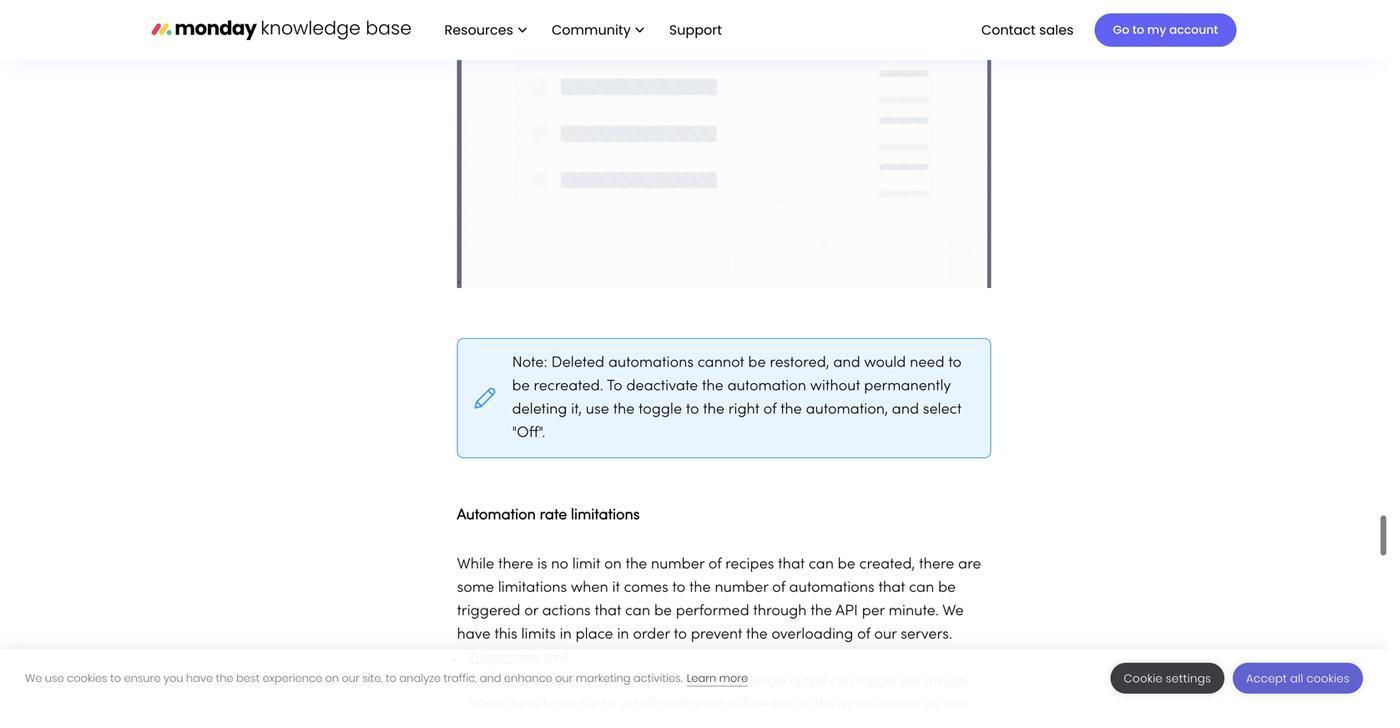 Task type: locate. For each thing, give the bounding box(es) containing it.
main element
[[428, 0, 1237, 60]]

to right "go"
[[1133, 22, 1145, 38]]

0 horizontal spatial and
[[480, 671, 501, 686]]

note:
[[512, 356, 552, 370]]

rate for trigger
[[516, 652, 540, 665]]

2 horizontal spatial and
[[892, 403, 919, 417]]

1 cookies from the left
[[67, 671, 107, 686]]

there right created,
[[919, 558, 955, 572]]

1 vertical spatial automations
[[790, 581, 875, 596]]

sent
[[772, 699, 797, 707]]

of up notification
[[689, 676, 701, 688]]

of inside we have this limits in place in order to prevent the overloading of our servers.
[[858, 628, 871, 642]]

trigger
[[857, 676, 898, 688]]

limitations down limit:
[[532, 676, 593, 688]]

we for we have this limits in place in order to prevent the overloading of our servers.
[[943, 605, 964, 619]]

our down limit:
[[555, 671, 573, 686]]

1 horizontal spatial are
[[578, 699, 598, 707]]

can down created,
[[909, 581, 935, 596]]

list
[[428, 0, 736, 60]]

permanently
[[865, 380, 951, 394]]

this
[[495, 628, 518, 642]]

have
[[457, 628, 491, 642], [186, 671, 213, 686]]

have down triggered
[[457, 628, 491, 642]]

to right the sent
[[800, 699, 812, 707]]

use inside deleted automations cannot be restored, and would need to be recreated. to deactivate the automation without permanently deleting it, use the toggle to the right of the automation, and select "off".
[[586, 403, 609, 417]]

are right created,
[[959, 558, 982, 572]]

automations up deactivate
[[609, 356, 694, 370]]

0 vertical spatial that
[[778, 558, 805, 572]]

0 horizontal spatial per
[[862, 605, 885, 619]]

as
[[926, 699, 940, 707]]

rate up the no
[[540, 509, 567, 523]]

1 horizontal spatial per
[[901, 676, 921, 688]]

1 vertical spatial per
[[901, 676, 921, 688]]

1 vertical spatial number
[[715, 581, 769, 596]]

contact sales link
[[973, 16, 1083, 44]]

our left servers.
[[875, 628, 897, 642]]

minute. inside while there is no limit on the number of recipes that can be created, there are some limitations when it comes to the number of automations that can be triggered or actions that can be performed through the api per minute.
[[889, 605, 939, 619]]

2 vertical spatial limitations
[[532, 676, 593, 688]]

there
[[470, 676, 504, 688]]

accept
[[1247, 671, 1288, 686]]

limitations inside there are limitations on the number of times a single recipe can trigger per minute. when these limits are hit, a bell notification will be sent to the recipe creator as wel
[[532, 676, 593, 688]]

1 horizontal spatial and
[[834, 356, 861, 370]]

in left order in the bottom left of the page
[[617, 628, 629, 642]]

1 vertical spatial a
[[623, 699, 631, 707]]

0 vertical spatial we
[[943, 605, 964, 619]]

a right hit,
[[623, 699, 631, 707]]

0 horizontal spatial recipe
[[790, 676, 828, 688]]

of down automation
[[764, 403, 777, 417]]

created,
[[860, 558, 916, 572]]

2 vertical spatial and
[[480, 671, 501, 686]]

trigger rate limit:
[[470, 652, 572, 665]]

the
[[702, 380, 724, 394], [613, 403, 635, 417], [703, 403, 725, 417], [781, 403, 802, 417], [626, 558, 647, 572], [690, 581, 711, 596], [811, 605, 832, 619], [746, 628, 768, 642], [216, 671, 234, 686], [615, 676, 634, 688], [815, 699, 834, 707]]

go to my account link
[[1095, 13, 1237, 47]]

traffic,
[[444, 671, 477, 686]]

without
[[811, 380, 861, 394]]

0 vertical spatial rate
[[540, 509, 567, 523]]

number
[[651, 558, 705, 572], [715, 581, 769, 596], [638, 676, 686, 688]]

enhance
[[504, 671, 553, 686]]

to right need
[[949, 356, 962, 370]]

1 vertical spatial rate
[[516, 652, 540, 665]]

to inside while there is no limit on the number of recipes that can be created, there are some limitations when it comes to the number of automations that can be triggered or actions that can be performed through the api per minute.
[[673, 581, 686, 596]]

0 vertical spatial have
[[457, 628, 491, 642]]

the down automation
[[781, 403, 802, 417]]

of left recipes
[[709, 558, 722, 572]]

be up servers.
[[939, 581, 956, 596]]

2 vertical spatial that
[[595, 605, 622, 619]]

the down cannot
[[702, 380, 724, 394]]

on right experience at the left bottom
[[325, 671, 339, 686]]

cookies for use
[[67, 671, 107, 686]]

in down actions
[[560, 628, 572, 642]]

have right you
[[186, 671, 213, 686]]

0 horizontal spatial automations
[[609, 356, 694, 370]]

limitations inside while there is no limit on the number of recipes that can be created, there are some limitations when it comes to the number of automations that can be triggered or actions that can be performed through the api per minute.
[[498, 581, 567, 596]]

per right api
[[862, 605, 885, 619]]

are inside while there is no limit on the number of recipes that can be created, there are some limitations when it comes to the number of automations that can be triggered or actions that can be performed through the api per minute.
[[959, 558, 982, 572]]

minute. up as
[[925, 676, 970, 688]]

while there is no limit on the number of recipes that can be created, there are some limitations when it comes to the number of automations that can be triggered or actions that can be performed through the api per minute.
[[457, 558, 982, 619]]

1 horizontal spatial automations
[[790, 581, 875, 596]]

accept all cookies
[[1247, 671, 1350, 686]]

1 horizontal spatial a
[[740, 676, 748, 688]]

1 horizontal spatial in
[[617, 628, 629, 642]]

are left hit,
[[578, 699, 598, 707]]

minute. up servers.
[[889, 605, 939, 619]]

2 cookies from the left
[[1307, 671, 1350, 686]]

can
[[809, 558, 834, 572], [909, 581, 935, 596], [625, 605, 651, 619], [831, 676, 854, 688]]

actions
[[542, 605, 591, 619]]

toggle
[[639, 403, 682, 417]]

0 vertical spatial a
[[740, 676, 748, 688]]

automations inside deleted automations cannot be restored, and would need to be recreated. to deactivate the automation without permanently deleting it, use the toggle to the right of the automation, and select "off".
[[609, 356, 694, 370]]

0 vertical spatial use
[[586, 403, 609, 417]]

of down api
[[858, 628, 871, 642]]

to right order in the bottom left of the page
[[674, 628, 687, 642]]

0 horizontal spatial are
[[508, 676, 528, 688]]

limitations for rate
[[571, 509, 640, 523]]

a up will
[[740, 676, 748, 688]]

single
[[752, 676, 787, 688]]

recipe
[[790, 676, 828, 688], [838, 699, 876, 707]]

a
[[740, 676, 748, 688], [623, 699, 631, 707]]

1 horizontal spatial there
[[919, 558, 955, 572]]

that
[[778, 558, 805, 572], [879, 581, 906, 596], [595, 605, 622, 619]]

1 vertical spatial recipe
[[838, 699, 876, 707]]

limitations
[[571, 509, 640, 523], [498, 581, 567, 596], [532, 676, 593, 688]]

0 vertical spatial are
[[959, 558, 982, 572]]

dialog
[[0, 650, 1389, 707]]

be inside there are limitations on the number of times a single recipe can trigger per minute. when these limits are hit, a bell notification will be sent to the recipe creator as wel
[[753, 699, 769, 707]]

0 vertical spatial per
[[862, 605, 885, 619]]

our left site,
[[342, 671, 360, 686]]

0 vertical spatial limits
[[521, 628, 556, 642]]

recipe up the sent
[[790, 676, 828, 688]]

the left best
[[216, 671, 234, 686]]

1 vertical spatial minute.
[[925, 676, 970, 688]]

1 horizontal spatial recipe
[[838, 699, 876, 707]]

2 horizontal spatial our
[[875, 628, 897, 642]]

in
[[560, 628, 572, 642], [617, 628, 629, 642]]

1 vertical spatial limits
[[544, 699, 575, 707]]

1 horizontal spatial we
[[943, 605, 964, 619]]

limits inside there are limitations on the number of times a single recipe can trigger per minute. when these limits are hit, a bell notification will be sent to the recipe creator as wel
[[544, 699, 575, 707]]

0 vertical spatial automations
[[609, 356, 694, 370]]

on inside while there is no limit on the number of recipes that can be created, there are some limitations when it comes to the number of automations that can be triggered or actions that can be performed through the api per minute.
[[605, 558, 622, 572]]

0 horizontal spatial we
[[25, 671, 42, 686]]

1 vertical spatial that
[[879, 581, 906, 596]]

experience
[[263, 671, 322, 686]]

limitations for are
[[532, 676, 593, 688]]

automation rate limitations link
[[457, 500, 640, 526]]

on inside there are limitations on the number of times a single recipe can trigger per minute. when these limits are hit, a bell notification will be sent to the recipe creator as wel
[[596, 676, 612, 688]]

there
[[498, 558, 534, 572], [919, 558, 955, 572]]

cookies for all
[[1307, 671, 1350, 686]]

there left is
[[498, 558, 534, 572]]

cookies inside button
[[1307, 671, 1350, 686]]

1 vertical spatial are
[[508, 676, 528, 688]]

the down the through
[[746, 628, 768, 642]]

cookies left the ensure
[[67, 671, 107, 686]]

of inside there are limitations on the number of times a single recipe can trigger per minute. when these limits are hit, a bell notification will be sent to the recipe creator as wel
[[689, 676, 701, 688]]

and down trigger
[[480, 671, 501, 686]]

0 horizontal spatial cookies
[[67, 671, 107, 686]]

limitations up or
[[498, 581, 567, 596]]

when
[[470, 699, 504, 707]]

limits down or
[[521, 628, 556, 642]]

on up it
[[605, 558, 622, 572]]

the inside dialog
[[216, 671, 234, 686]]

ensure
[[124, 671, 161, 686]]

on up hit,
[[596, 676, 612, 688]]

1 vertical spatial we
[[25, 671, 42, 686]]

2 vertical spatial number
[[638, 676, 686, 688]]

rate up the enhance
[[516, 652, 540, 665]]

1 vertical spatial use
[[45, 671, 64, 686]]

1 horizontal spatial cookies
[[1307, 671, 1350, 686]]

it
[[612, 581, 620, 596]]

minute.
[[889, 605, 939, 619], [925, 676, 970, 688]]

and up without
[[834, 356, 861, 370]]

number down recipes
[[715, 581, 769, 596]]

learn more link
[[687, 671, 748, 687]]

0 horizontal spatial a
[[623, 699, 631, 707]]

will
[[730, 699, 749, 707]]

automations
[[609, 356, 694, 370], [790, 581, 875, 596]]

of
[[764, 403, 777, 417], [709, 558, 722, 572], [773, 581, 786, 596], [858, 628, 871, 642], [689, 676, 701, 688]]

we inside we have this limits in place in order to prevent the overloading of our servers.
[[943, 605, 964, 619]]

that down created,
[[879, 581, 906, 596]]

0 horizontal spatial our
[[342, 671, 360, 686]]

we
[[943, 605, 964, 619], [25, 671, 42, 686]]

2 horizontal spatial are
[[959, 558, 982, 572]]

recipe down the trigger
[[838, 699, 876, 707]]

can inside there are limitations on the number of times a single recipe can trigger per minute. when these limits are hit, a bell notification will be sent to the recipe creator as wel
[[831, 676, 854, 688]]

0 horizontal spatial there
[[498, 558, 534, 572]]

support link
[[661, 16, 736, 44], [669, 20, 727, 39]]

that right recipes
[[778, 558, 805, 572]]

minute. inside there are limitations on the number of times a single recipe can trigger per minute. when these limits are hit, a bell notification will be sent to the recipe creator as wel
[[925, 676, 970, 688]]

select
[[923, 403, 962, 417]]

0 vertical spatial minute.
[[889, 605, 939, 619]]

the up the performed
[[690, 581, 711, 596]]

automations up api
[[790, 581, 875, 596]]

number up bell
[[638, 676, 686, 688]]

use
[[586, 403, 609, 417], [45, 671, 64, 686]]

1 horizontal spatial that
[[778, 558, 805, 572]]

number up comes
[[651, 558, 705, 572]]

1 vertical spatial limitations
[[498, 581, 567, 596]]

per up the creator
[[901, 676, 921, 688]]

0 horizontal spatial in
[[560, 628, 572, 642]]

our inside we have this limits in place in order to prevent the overloading of our servers.
[[875, 628, 897, 642]]

to right site,
[[386, 671, 397, 686]]

limits right these
[[544, 699, 575, 707]]

analyze
[[400, 671, 441, 686]]

are up these
[[508, 676, 528, 688]]

all
[[1291, 671, 1304, 686]]

that down it
[[595, 605, 622, 619]]

to inside we have this limits in place in order to prevent the overloading of our servers.
[[674, 628, 687, 642]]

be
[[749, 356, 766, 370], [512, 380, 530, 394], [838, 558, 856, 572], [939, 581, 956, 596], [655, 605, 672, 619], [753, 699, 769, 707]]

we use cookies to ensure you have the best experience on our site, to analyze traffic, and enhance our marketing activities. learn more
[[25, 671, 748, 686]]

place
[[576, 628, 613, 642]]

right
[[729, 403, 760, 417]]

1 horizontal spatial our
[[555, 671, 573, 686]]

support
[[669, 20, 722, 39]]

1 horizontal spatial use
[[586, 403, 609, 417]]

1 horizontal spatial have
[[457, 628, 491, 642]]

to
[[1133, 22, 1145, 38], [949, 356, 962, 370], [686, 403, 699, 417], [673, 581, 686, 596], [674, 628, 687, 642], [110, 671, 121, 686], [386, 671, 397, 686], [800, 699, 812, 707]]

cannot
[[698, 356, 745, 370]]

0 vertical spatial limitations
[[571, 509, 640, 523]]

automation
[[728, 380, 807, 394]]

0 vertical spatial and
[[834, 356, 861, 370]]

can left the trigger
[[831, 676, 854, 688]]

and
[[834, 356, 861, 370], [892, 403, 919, 417], [480, 671, 501, 686]]

dialog containing cookie settings
[[0, 650, 1389, 707]]

cookies right all
[[1307, 671, 1350, 686]]

2 horizontal spatial that
[[879, 581, 906, 596]]

while
[[457, 558, 495, 572]]

site,
[[363, 671, 383, 686]]

0 vertical spatial recipe
[[790, 676, 828, 688]]

0 horizontal spatial have
[[186, 671, 213, 686]]

automation,
[[806, 403, 888, 417]]

"off".
[[512, 426, 546, 441]]

and down permanently
[[892, 403, 919, 417]]

to right comes
[[673, 581, 686, 596]]

our
[[875, 628, 897, 642], [342, 671, 360, 686], [555, 671, 573, 686]]

cookie settings button
[[1111, 663, 1225, 694]]

limitations up limit
[[571, 509, 640, 523]]

be right will
[[753, 699, 769, 707]]

on
[[605, 558, 622, 572], [325, 671, 339, 686], [596, 676, 612, 688]]

when
[[571, 581, 609, 596]]

automations inside while there is no limit on the number of recipes that can be created, there are some limitations when it comes to the number of automations that can be triggered or actions that can be performed through the api per minute.
[[790, 581, 875, 596]]



Task type: vqa. For each thing, say whether or not it's contained in the screenshot.
,
no



Task type: describe. For each thing, give the bounding box(es) containing it.
deactivate
[[627, 380, 698, 394]]

limit
[[573, 558, 601, 572]]

comes
[[624, 581, 669, 596]]

best
[[236, 671, 260, 686]]

would
[[865, 356, 906, 370]]

to inside there are limitations on the number of times a single recipe can trigger per minute. when these limits are hit, a bell notification will be sent to the recipe creator as wel
[[800, 699, 812, 707]]

recreated.
[[534, 380, 604, 394]]

prevent
[[691, 628, 743, 642]]

api
[[836, 605, 858, 619]]

2 vertical spatial are
[[578, 699, 598, 707]]

hit,
[[602, 699, 619, 707]]

some
[[457, 581, 494, 596]]

to left the ensure
[[110, 671, 121, 686]]

per inside there are limitations on the number of times a single recipe can trigger per minute. when these limits are hit, a bell notification will be sent to the recipe creator as wel
[[901, 676, 921, 688]]

go to my account
[[1113, 22, 1219, 38]]

resources link
[[436, 16, 535, 44]]

account
[[1170, 22, 1219, 38]]

we for we use cookies to ensure you have the best experience on our site, to analyze traffic, and enhance our marketing activities. learn more
[[25, 671, 42, 686]]

1 vertical spatial and
[[892, 403, 919, 417]]

the up overloading
[[811, 605, 832, 619]]

through
[[754, 605, 807, 619]]

can left created,
[[809, 558, 834, 572]]

delete automation.gif image
[[457, 0, 992, 288]]

overloading
[[772, 628, 854, 642]]

have inside we have this limits in place in order to prevent the overloading of our servers.
[[457, 628, 491, 642]]

of inside deleted automations cannot be restored, and would need to be recreated. to deactivate the automation without permanently deleting it, use the toggle to the right of the automation, and select "off".
[[764, 403, 777, 417]]

1 in from the left
[[560, 628, 572, 642]]

per inside while there is no limit on the number of recipes that can be created, there are some limitations when it comes to the number of automations that can be triggered or actions that can be performed through the api per minute.
[[862, 605, 885, 619]]

monday.com logo image
[[152, 12, 411, 47]]

the inside we have this limits in place in order to prevent the overloading of our servers.
[[746, 628, 768, 642]]

the left right
[[703, 403, 725, 417]]

contact sales
[[982, 20, 1074, 39]]

settings
[[1166, 671, 1212, 686]]

cookie settings
[[1124, 671, 1212, 686]]

more
[[719, 671, 748, 686]]

deleting
[[512, 403, 567, 417]]

learn
[[687, 671, 717, 686]]

is
[[538, 558, 547, 572]]

notification
[[660, 699, 726, 707]]

automation
[[457, 509, 536, 523]]

contact
[[982, 20, 1036, 39]]

we have this limits in place in order to prevent the overloading of our servers.
[[457, 605, 964, 642]]

no
[[551, 558, 569, 572]]

sales
[[1040, 20, 1074, 39]]

the up comes
[[626, 558, 647, 572]]

it,
[[571, 403, 582, 417]]

automation rate limitations
[[457, 509, 640, 523]]

trigger
[[470, 652, 513, 665]]

my
[[1148, 22, 1167, 38]]

go
[[1113, 22, 1130, 38]]

servers.
[[901, 628, 953, 642]]

bell
[[634, 699, 656, 707]]

to inside "main" element
[[1133, 22, 1145, 38]]

deleted
[[552, 356, 605, 370]]

rate for automation
[[540, 509, 567, 523]]

be up order in the bottom left of the page
[[655, 605, 672, 619]]

these
[[508, 699, 540, 707]]

0 vertical spatial number
[[651, 558, 705, 572]]

performed
[[676, 605, 750, 619]]

community
[[552, 20, 631, 39]]

resources
[[445, 20, 513, 39]]

cookie
[[1124, 671, 1163, 686]]

or
[[524, 605, 538, 619]]

triggered
[[457, 605, 521, 619]]

be up automation
[[749, 356, 766, 370]]

limits inside we have this limits in place in order to prevent the overloading of our servers.
[[521, 628, 556, 642]]

activities.
[[634, 671, 683, 686]]

you
[[164, 671, 183, 686]]

community link
[[544, 16, 653, 44]]

there are limitations on the number of times a single recipe can trigger per minute. when these limits are hit, a bell notification will be sent to the recipe creator as wel
[[470, 676, 970, 707]]

to
[[607, 380, 623, 394]]

1 vertical spatial have
[[186, 671, 213, 686]]

the up hit,
[[615, 676, 634, 688]]

the right the sent
[[815, 699, 834, 707]]

can down comes
[[625, 605, 651, 619]]

2 there from the left
[[919, 558, 955, 572]]

be down note: at the left bottom of page
[[512, 380, 530, 394]]

of up the through
[[773, 581, 786, 596]]

times
[[704, 676, 736, 688]]

order
[[633, 628, 670, 642]]

marketing
[[576, 671, 631, 686]]

to right toggle
[[686, 403, 699, 417]]

number inside there are limitations on the number of times a single recipe can trigger per minute. when these limits are hit, a bell notification will be sent to the recipe creator as wel
[[638, 676, 686, 688]]

0 horizontal spatial that
[[595, 605, 622, 619]]

need
[[910, 356, 945, 370]]

2 in from the left
[[617, 628, 629, 642]]

limit:
[[544, 652, 572, 665]]

restored,
[[770, 356, 830, 370]]

0 horizontal spatial use
[[45, 671, 64, 686]]

list containing resources
[[428, 0, 736, 60]]

accept all cookies button
[[1233, 663, 1364, 694]]

be left created,
[[838, 558, 856, 572]]

deleted automations cannot be restored, and would need to be recreated. to deactivate the automation without permanently deleting it, use the toggle to the right of the automation, and select "off".
[[512, 356, 962, 441]]

creator
[[879, 699, 922, 707]]

the down to
[[613, 403, 635, 417]]

recipes
[[726, 558, 774, 572]]

1 there from the left
[[498, 558, 534, 572]]



